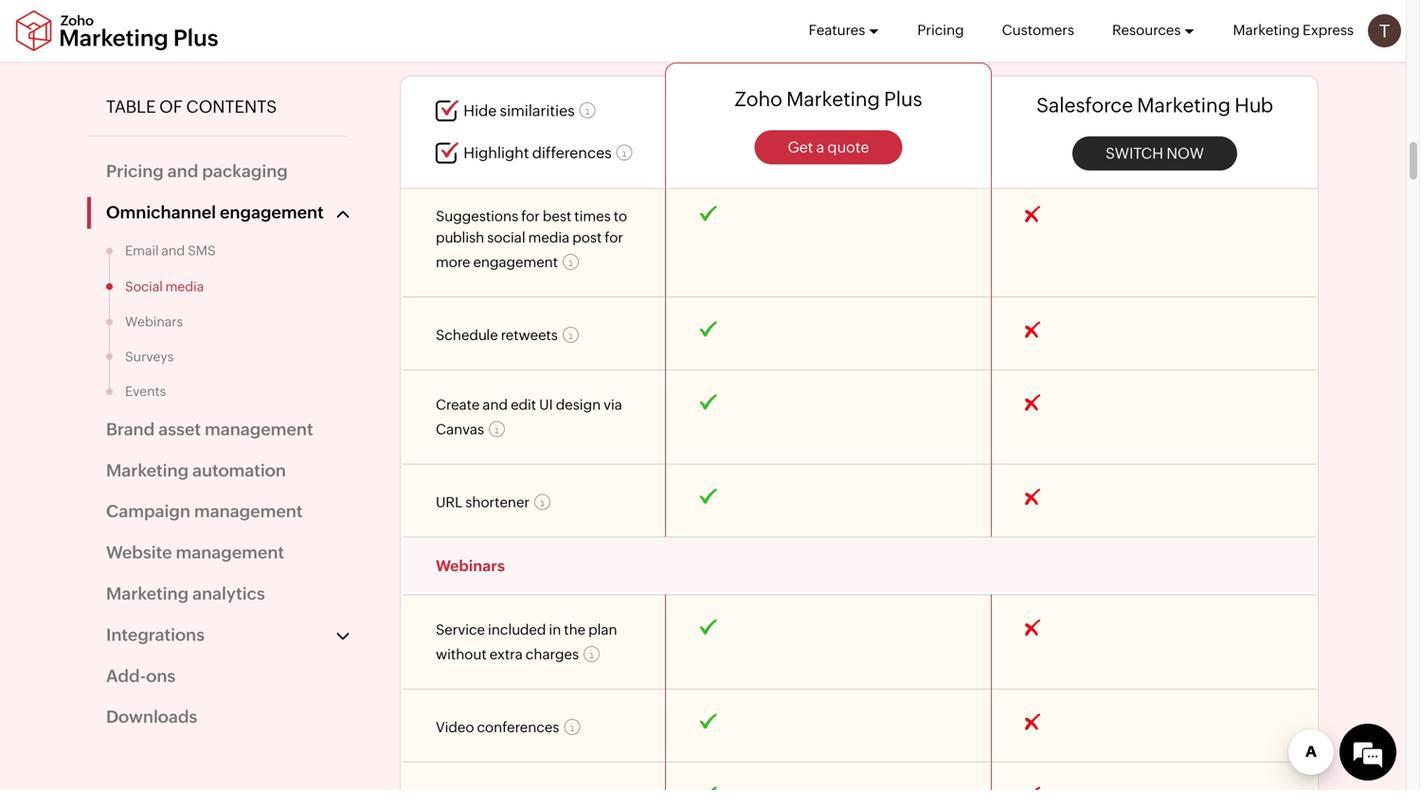 Task type: vqa. For each thing, say whether or not it's contained in the screenshot.
Marketing automation
yes



Task type: describe. For each thing, give the bounding box(es) containing it.
integrations
[[106, 625, 205, 645]]

marketing up business,
[[787, 88, 880, 110]]

management for campaign management
[[194, 502, 303, 521]]

facebook, for facebook, instagram, twitter, linkedin, google my business, pinterest, youtube, tiktok (select regions*)
[[699, 96, 768, 112]]

pricing for pricing and packaging
[[106, 162, 164, 181]]

google
[[699, 117, 748, 133]]

hub
[[1235, 94, 1274, 117]]

(select
[[807, 138, 851, 155]]

facebook, instagram, twitter, linkedin, google my business, pinterest, youtube, tiktok (select regions*)
[[699, 96, 955, 155]]

brand asset management
[[106, 420, 313, 439]]

analytics
[[192, 584, 265, 603]]

social
[[125, 279, 163, 294]]

instagram, for linkedin,
[[1097, 96, 1167, 112]]

salesforce
[[1037, 94, 1133, 117]]

events
[[125, 384, 166, 399]]

marketing express
[[1233, 22, 1354, 38]]

linkedin, inside facebook, instagram, twitter, linkedin, google my business, pinterest, youtube, tiktok (select regions*)
[[895, 96, 955, 112]]

and for pricing
[[167, 162, 198, 181]]

pricing and packaging
[[106, 162, 288, 181]]

social media
[[125, 279, 204, 294]]

marketing analytics
[[106, 584, 265, 603]]

pricing link
[[918, 0, 964, 61]]

campaign management
[[106, 502, 303, 521]]

ons
[[146, 666, 176, 686]]

0 vertical spatial webinars
[[125, 314, 183, 329]]

get a quote
[[788, 138, 869, 156]]

resources
[[1112, 22, 1181, 38]]

similarities
[[500, 102, 575, 120]]

surveys
[[125, 349, 174, 364]]

downloads
[[106, 707, 197, 727]]

marketing automation
[[106, 461, 286, 480]]

media
[[165, 279, 204, 294]]

customers link
[[1002, 0, 1075, 61]]

packaging
[[202, 162, 288, 181]]

hide
[[464, 102, 497, 120]]

automation
[[192, 461, 286, 480]]

zoho marketing plus
[[735, 88, 923, 110]]

marketing for marketing automation
[[106, 461, 189, 480]]

get a quote link
[[755, 130, 903, 164]]

brand
[[106, 420, 155, 439]]

marketing for marketing analytics
[[106, 584, 189, 603]]

email
[[125, 243, 159, 258]]

and for email
[[161, 243, 185, 258]]

0 vertical spatial management
[[205, 420, 313, 439]]

get
[[788, 138, 813, 156]]

youtube,
[[699, 138, 759, 155]]



Task type: locate. For each thing, give the bounding box(es) containing it.
1 horizontal spatial pricing
[[918, 22, 964, 38]]

business,
[[774, 117, 836, 133]]

management down automation
[[194, 502, 303, 521]]

switch
[[1106, 144, 1164, 162]]

linkedin, up 'now'
[[1170, 96, 1231, 112]]

1 vertical spatial pricing
[[106, 162, 164, 181]]

tiktok
[[762, 138, 804, 155]]

0 horizontal spatial facebook,
[[699, 96, 768, 112]]

1 instagram, from the left
[[771, 96, 841, 112]]

express
[[1303, 22, 1354, 38]]

campaign
[[106, 502, 190, 521]]

webinars
[[125, 314, 183, 329], [436, 557, 505, 575]]

facebook, for facebook, instagram, linkedin, twitter
[[1025, 96, 1094, 112]]

engagement
[[220, 203, 324, 222]]

1 vertical spatial webinars
[[436, 557, 505, 575]]

pricing for pricing
[[918, 22, 964, 38]]

pricing up the plus
[[918, 22, 964, 38]]

0 horizontal spatial webinars
[[125, 314, 183, 329]]

quote
[[828, 138, 869, 156]]

of
[[159, 97, 183, 117]]

1 vertical spatial and
[[161, 243, 185, 258]]

facebook, up google
[[699, 96, 768, 112]]

omnichannel
[[106, 203, 216, 222]]

a
[[816, 138, 825, 156]]

and up omnichannel
[[167, 162, 198, 181]]

twitter,
[[844, 96, 892, 112]]

website
[[106, 543, 172, 562]]

switch now
[[1106, 144, 1204, 162]]

2 linkedin, from the left
[[1170, 96, 1231, 112]]

marketing for marketing express
[[1233, 22, 1300, 38]]

management up automation
[[205, 420, 313, 439]]

marketing express link
[[1233, 0, 1354, 61]]

0 vertical spatial and
[[167, 162, 198, 181]]

add-
[[106, 666, 146, 686]]

pinterest,
[[838, 117, 901, 133]]

0 horizontal spatial pricing
[[106, 162, 164, 181]]

hide similarities
[[464, 102, 575, 120]]

instagram, up switch
[[1097, 96, 1167, 112]]

0 horizontal spatial instagram,
[[771, 96, 841, 112]]

2 instagram, from the left
[[1097, 96, 1167, 112]]

marketing left express
[[1233, 22, 1300, 38]]

differences
[[532, 144, 612, 161]]

pricing up omnichannel
[[106, 162, 164, 181]]

table of contents
[[106, 97, 277, 117]]

marketing up the campaign
[[106, 461, 189, 480]]

instagram, up business,
[[771, 96, 841, 112]]

contents
[[186, 97, 277, 117]]

sms
[[188, 243, 216, 258]]

omnichannel engagement
[[106, 203, 324, 222]]

website management
[[106, 543, 284, 562]]

highlight
[[464, 144, 529, 161]]

highlight differences
[[464, 144, 612, 161]]

facebook,
[[699, 96, 768, 112], [1025, 96, 1094, 112]]

plus
[[884, 88, 923, 110]]

facebook, inside facebook, instagram, twitter, linkedin, google my business, pinterest, youtube, tiktok (select regions*)
[[699, 96, 768, 112]]

1 facebook, from the left
[[699, 96, 768, 112]]

1 horizontal spatial facebook,
[[1025, 96, 1094, 112]]

resources link
[[1112, 0, 1195, 61]]

zoho
[[735, 88, 783, 110]]

1 vertical spatial management
[[194, 502, 303, 521]]

terry turtle image
[[1368, 14, 1401, 47]]

regions*)
[[853, 138, 913, 155]]

facebook, instagram, linkedin, twitter
[[1025, 96, 1279, 112]]

linkedin,
[[895, 96, 955, 112], [1170, 96, 1231, 112]]

marketing up 'now'
[[1137, 94, 1231, 117]]

switch now link
[[1073, 136, 1238, 170]]

email and sms
[[125, 243, 216, 258]]

features link
[[809, 0, 880, 61]]

now
[[1167, 144, 1204, 162]]

customers
[[1002, 22, 1075, 38]]

instagram, inside facebook, instagram, twitter, linkedin, google my business, pinterest, youtube, tiktok (select regions*)
[[771, 96, 841, 112]]

management
[[205, 420, 313, 439], [194, 502, 303, 521], [176, 543, 284, 562]]

1 horizontal spatial linkedin,
[[1170, 96, 1231, 112]]

management for website management
[[176, 543, 284, 562]]

zoho marketingplus logo image
[[14, 10, 220, 52]]

marketing up integrations
[[106, 584, 189, 603]]

table
[[106, 97, 156, 117]]

pricing
[[918, 22, 964, 38], [106, 162, 164, 181]]

marketing
[[1233, 22, 1300, 38], [787, 88, 880, 110], [1137, 94, 1231, 117], [106, 461, 189, 480], [106, 584, 189, 603]]

asset
[[158, 420, 201, 439]]

features
[[809, 22, 866, 38]]

facebook, down customers link
[[1025, 96, 1094, 112]]

0 vertical spatial pricing
[[918, 22, 964, 38]]

add-ons
[[106, 666, 176, 686]]

and
[[167, 162, 198, 181], [161, 243, 185, 258]]

1 horizontal spatial webinars
[[436, 557, 505, 575]]

0 horizontal spatial linkedin,
[[895, 96, 955, 112]]

and left sms
[[161, 243, 185, 258]]

2 vertical spatial management
[[176, 543, 284, 562]]

1 horizontal spatial instagram,
[[1097, 96, 1167, 112]]

twitter
[[1234, 96, 1279, 112]]

management up analytics
[[176, 543, 284, 562]]

salesforce marketing hub
[[1037, 94, 1274, 117]]

2 facebook, from the left
[[1025, 96, 1094, 112]]

instagram,
[[771, 96, 841, 112], [1097, 96, 1167, 112]]

instagram, for twitter,
[[771, 96, 841, 112]]

linkedin, right twitter,
[[895, 96, 955, 112]]

1 linkedin, from the left
[[895, 96, 955, 112]]

my
[[751, 117, 771, 133]]



